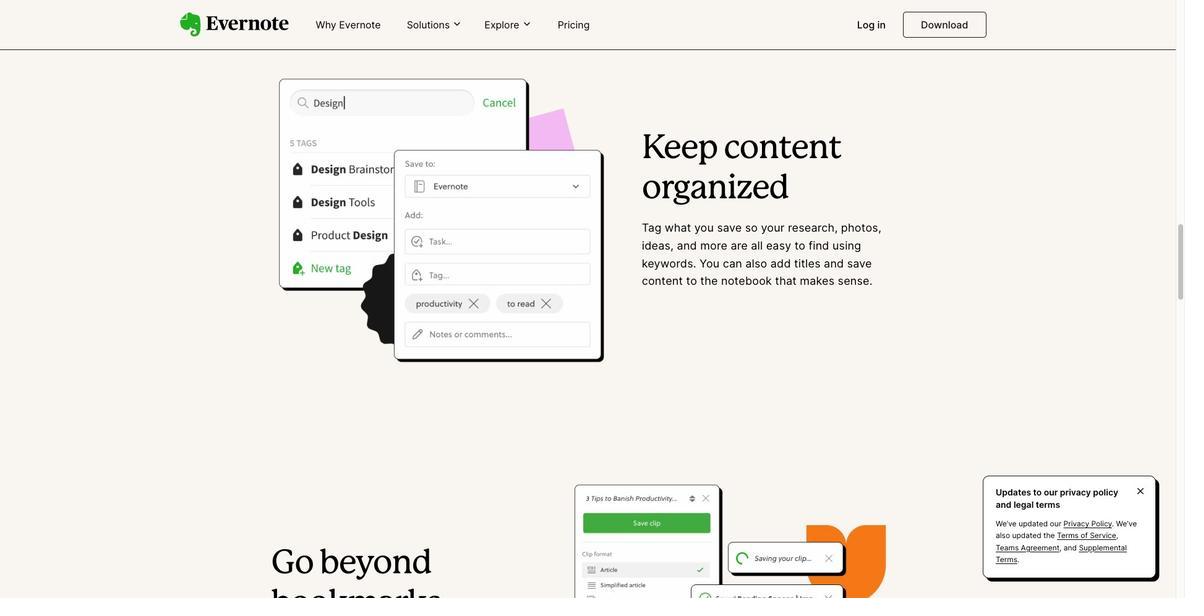 Task type: locate. For each thing, give the bounding box(es) containing it.
0 horizontal spatial we've
[[996, 520, 1017, 529]]

0 vertical spatial our
[[1044, 488, 1058, 498]]

save up sense.
[[847, 257, 872, 270]]

0 vertical spatial also
[[746, 257, 767, 270]]

1 horizontal spatial ,
[[1116, 532, 1119, 541]]

terms down privacy
[[1057, 532, 1079, 541]]

the down you
[[701, 275, 718, 288]]

save up are
[[717, 222, 742, 235]]

we've up teams
[[996, 520, 1017, 529]]

1 vertical spatial our
[[1050, 520, 1062, 529]]

what
[[665, 222, 691, 235]]

1 vertical spatial ,
[[1060, 544, 1062, 553]]

also inside . we've also updated the
[[996, 532, 1010, 541]]

our up terms of service , teams agreement , and
[[1050, 520, 1062, 529]]

2 vertical spatial to
[[1034, 488, 1042, 498]]

terms
[[1057, 532, 1079, 541], [996, 555, 1018, 565]]

0 vertical spatial content
[[724, 134, 841, 165]]

privacy policy link
[[1064, 520, 1112, 529]]

1 vertical spatial terms
[[996, 555, 1018, 565]]

the inside tag what you save so your research, photos, ideas, and more are all easy to find using keywords. you can also add titles and save content to the notebook that makes sense.
[[701, 275, 718, 288]]

pricing link
[[550, 14, 597, 37]]

why
[[316, 19, 336, 31]]

. down "teams agreement" link
[[1018, 555, 1020, 565]]

0 vertical spatial the
[[701, 275, 718, 288]]

1 vertical spatial to
[[686, 275, 697, 288]]

updated
[[1019, 520, 1048, 529], [1012, 532, 1042, 541]]

terms inside terms of service , teams agreement , and
[[1057, 532, 1079, 541]]

the inside . we've also updated the
[[1044, 532, 1055, 541]]

content
[[724, 134, 841, 165], [642, 275, 683, 288]]

0 horizontal spatial terms
[[996, 555, 1018, 565]]

updates
[[996, 488, 1031, 498]]

0 horizontal spatial also
[[746, 257, 767, 270]]

.
[[1112, 520, 1114, 529], [1018, 555, 1020, 565]]

the down we've updated our privacy policy
[[1044, 532, 1055, 541]]

save
[[717, 222, 742, 235], [847, 257, 872, 270]]

. inside . we've also updated the
[[1112, 520, 1114, 529]]

to up terms
[[1034, 488, 1042, 498]]

the
[[701, 275, 718, 288], [1044, 532, 1055, 541]]

why evernote link
[[308, 14, 388, 37]]

1 vertical spatial updated
[[1012, 532, 1042, 541]]

0 horizontal spatial save
[[717, 222, 742, 235]]

we've updated our privacy policy
[[996, 520, 1112, 529]]

0 vertical spatial terms
[[1057, 532, 1079, 541]]

, down . we've also updated the
[[1060, 544, 1062, 553]]

evernote logo image
[[180, 12, 289, 37]]

our
[[1044, 488, 1058, 498], [1050, 520, 1062, 529]]

we've right policy
[[1116, 520, 1137, 529]]

go beyond bookmarks
[[271, 549, 441, 599]]

and down . we've also updated the
[[1064, 544, 1077, 553]]

, up supplemental
[[1116, 532, 1119, 541]]

of
[[1081, 532, 1088, 541]]

legal
[[1014, 500, 1034, 510]]

we've inside . we've also updated the
[[1116, 520, 1137, 529]]

also
[[746, 257, 767, 270], [996, 532, 1010, 541]]

updated down the legal
[[1019, 520, 1048, 529]]

1 horizontal spatial also
[[996, 532, 1010, 541]]

,
[[1116, 532, 1119, 541], [1060, 544, 1062, 553]]

log in
[[857, 19, 886, 31]]

. up service
[[1112, 520, 1114, 529]]

1 vertical spatial also
[[996, 532, 1010, 541]]

0 horizontal spatial the
[[701, 275, 718, 288]]

0 horizontal spatial content
[[642, 275, 683, 288]]

0 vertical spatial to
[[795, 239, 806, 252]]

our up terms
[[1044, 488, 1058, 498]]

solutions button
[[403, 18, 466, 32]]

1 horizontal spatial terms
[[1057, 532, 1079, 541]]

are
[[731, 239, 748, 252]]

supplemental
[[1079, 544, 1127, 553]]

1 vertical spatial .
[[1018, 555, 1020, 565]]

1 horizontal spatial .
[[1112, 520, 1114, 529]]

and
[[677, 239, 697, 252], [824, 257, 844, 270], [996, 500, 1012, 510], [1064, 544, 1077, 553]]

service
[[1090, 532, 1116, 541]]

and down updates
[[996, 500, 1012, 510]]

terms down teams
[[996, 555, 1018, 565]]

supplemental terms
[[996, 544, 1127, 565]]

1 vertical spatial the
[[1044, 532, 1055, 541]]

supplemental terms link
[[996, 544, 1127, 565]]

and down what
[[677, 239, 697, 252]]

1 vertical spatial content
[[642, 275, 683, 288]]

1 vertical spatial save
[[847, 257, 872, 270]]

solutions
[[407, 18, 450, 31]]

tag what you save so your research, photos, ideas, and more are all easy to find using keywords. you can also add titles and save content to the notebook that makes sense.
[[642, 222, 882, 288]]

log in link
[[850, 14, 893, 37]]

1 horizontal spatial we've
[[1116, 520, 1137, 529]]

to down keywords.
[[686, 275, 697, 288]]

notebook
[[721, 275, 772, 288]]

0 vertical spatial .
[[1112, 520, 1114, 529]]

updated up "teams agreement" link
[[1012, 532, 1042, 541]]

we've
[[996, 520, 1017, 529], [1116, 520, 1137, 529]]

terms of service link
[[1057, 532, 1116, 541]]

1 horizontal spatial the
[[1044, 532, 1055, 541]]

0 vertical spatial ,
[[1116, 532, 1119, 541]]

to
[[795, 239, 806, 252], [686, 275, 697, 288], [1034, 488, 1042, 498]]

also up teams
[[996, 532, 1010, 541]]

all
[[751, 239, 763, 252]]

2 horizontal spatial to
[[1034, 488, 1042, 498]]

2 we've from the left
[[1116, 520, 1137, 529]]

our inside updates to our privacy policy and legal terms
[[1044, 488, 1058, 498]]

also down all
[[746, 257, 767, 270]]

to left "find" on the top right of the page
[[795, 239, 806, 252]]

web-clipper-tags screen image
[[271, 69, 620, 376]]

0 horizontal spatial to
[[686, 275, 697, 288]]

0 horizontal spatial .
[[1018, 555, 1020, 565]]

1 horizontal spatial content
[[724, 134, 841, 165]]



Task type: vqa. For each thing, say whether or not it's contained in the screenshot.
. within the . We've also updated the
yes



Task type: describe. For each thing, give the bounding box(es) containing it.
download link
[[903, 12, 986, 38]]

1 horizontal spatial to
[[795, 239, 806, 252]]

1 we've from the left
[[996, 520, 1017, 529]]

content inside keep content organized
[[724, 134, 841, 165]]

tag
[[642, 222, 662, 235]]

. for .
[[1018, 555, 1020, 565]]

can
[[723, 257, 742, 270]]

you
[[700, 257, 720, 270]]

ideas,
[[642, 239, 674, 252]]

our for privacy
[[1044, 488, 1058, 498]]

to inside updates to our privacy policy and legal terms
[[1034, 488, 1042, 498]]

easy
[[766, 239, 792, 252]]

. we've also updated the
[[996, 520, 1137, 541]]

so
[[745, 222, 758, 235]]

sense.
[[838, 275, 873, 288]]

updates to our privacy policy and legal terms
[[996, 488, 1119, 510]]

0 vertical spatial save
[[717, 222, 742, 235]]

add
[[771, 257, 791, 270]]

keep content organized
[[642, 134, 841, 205]]

evernote
[[339, 19, 381, 31]]

and down 'using'
[[824, 257, 844, 270]]

1 horizontal spatial save
[[847, 257, 872, 270]]

makes
[[800, 275, 835, 288]]

teams
[[996, 544, 1019, 553]]

privacy
[[1064, 520, 1090, 529]]

web-clipper screen image
[[556, 475, 905, 599]]

find
[[809, 239, 829, 252]]

go
[[271, 549, 313, 580]]

in
[[878, 19, 886, 31]]

teams agreement link
[[996, 544, 1060, 553]]

updated inside . we've also updated the
[[1012, 532, 1042, 541]]

and inside terms of service , teams agreement , and
[[1064, 544, 1077, 553]]

titles
[[794, 257, 821, 270]]

policy
[[1093, 488, 1119, 498]]

our for privacy
[[1050, 520, 1062, 529]]

policy
[[1092, 520, 1112, 529]]

terms inside supplemental terms
[[996, 555, 1018, 565]]

0 vertical spatial updated
[[1019, 520, 1048, 529]]

terms of service , teams agreement , and
[[996, 532, 1119, 553]]

and inside updates to our privacy policy and legal terms
[[996, 500, 1012, 510]]

terms
[[1036, 500, 1060, 510]]

that
[[775, 275, 797, 288]]

keywords.
[[642, 257, 697, 270]]

. for . we've also updated the
[[1112, 520, 1114, 529]]

your
[[761, 222, 785, 235]]

using
[[833, 239, 861, 252]]

photos,
[[841, 222, 882, 235]]

beyond
[[320, 549, 431, 580]]

log
[[857, 19, 875, 31]]

privacy
[[1060, 488, 1091, 498]]

you
[[695, 222, 714, 235]]

more
[[700, 239, 728, 252]]

why evernote
[[316, 19, 381, 31]]

bookmarks
[[271, 589, 441, 599]]

explore
[[485, 18, 519, 31]]

pricing
[[558, 19, 590, 31]]

keep
[[642, 134, 717, 165]]

download
[[921, 19, 969, 31]]

content inside tag what you save so your research, photos, ideas, and more are all easy to find using keywords. you can also add titles and save content to the notebook that makes sense.
[[642, 275, 683, 288]]

also inside tag what you save so your research, photos, ideas, and more are all easy to find using keywords. you can also add titles and save content to the notebook that makes sense.
[[746, 257, 767, 270]]

agreement
[[1021, 544, 1060, 553]]

0 horizontal spatial ,
[[1060, 544, 1062, 553]]

explore button
[[481, 18, 536, 32]]

research,
[[788, 222, 838, 235]]

organized
[[642, 174, 789, 205]]



